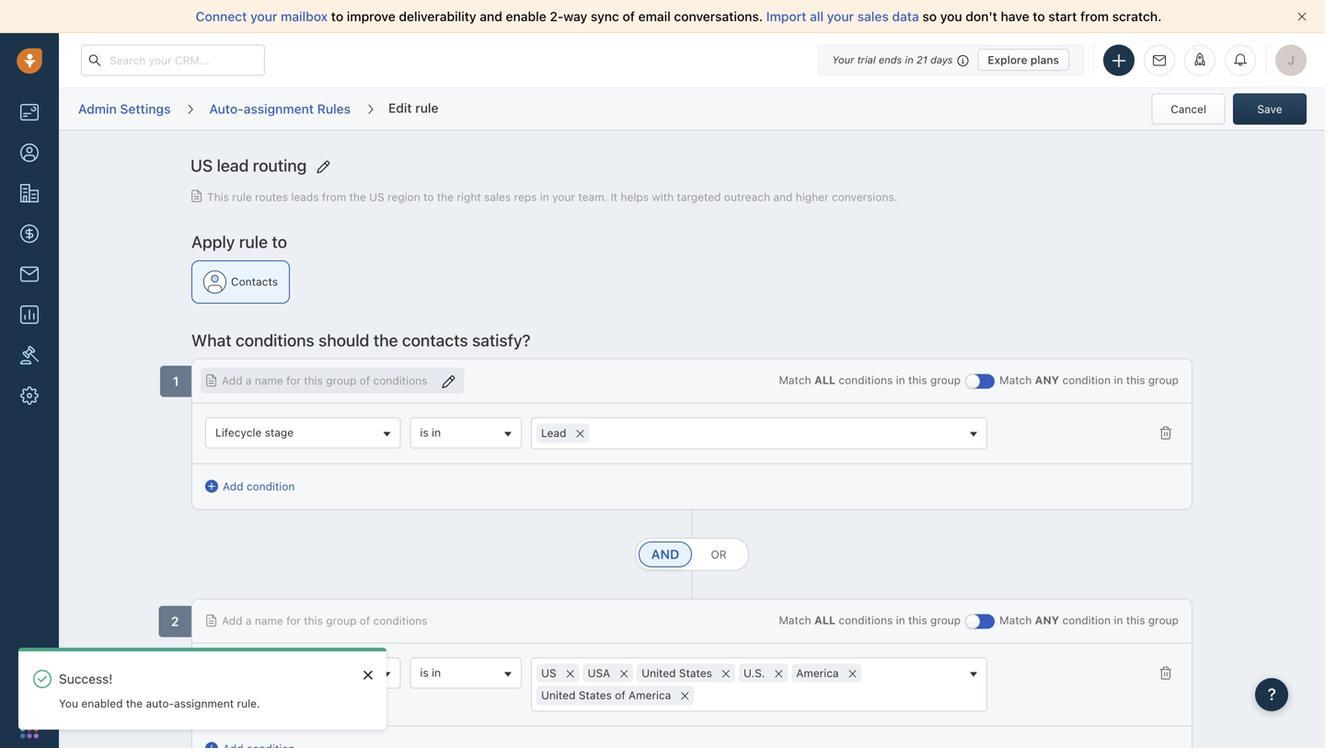 Task type: vqa. For each thing, say whether or not it's contained in the screenshot.
MARKETPLACE APPS
no



Task type: locate. For each thing, give the bounding box(es) containing it.
connect
[[196, 9, 247, 24]]

0 vertical spatial rule
[[416, 100, 439, 115]]

ends
[[879, 54, 903, 66]]

× for united states of america
[[680, 685, 690, 705]]

to right region
[[424, 191, 434, 203]]

0 horizontal spatial assignment
[[174, 697, 234, 710]]

start
[[1049, 9, 1077, 24]]

0 vertical spatial condition
[[1063, 374, 1111, 387]]

1 horizontal spatial assignment
[[244, 101, 314, 116]]

phone element
[[11, 669, 48, 706]]

1 horizontal spatial united
[[642, 667, 676, 680]]

0 vertical spatial is in
[[420, 426, 441, 439]]

days
[[931, 54, 953, 66]]

0 horizontal spatial from
[[322, 191, 346, 203]]

this rule routes leads from the us region to the right sales reps in your team.  it helps with targeted outreach and higher conversions.
[[207, 191, 898, 203]]

apply
[[191, 232, 235, 252]]

america right u.s.
[[797, 667, 839, 680]]

with
[[652, 191, 674, 203]]

is in
[[420, 426, 441, 439], [420, 667, 441, 680]]

what's new image
[[1194, 53, 1207, 66]]

0 vertical spatial is in button
[[410, 418, 522, 449]]

1 is from the top
[[420, 426, 429, 439]]

2 horizontal spatial us
[[541, 667, 557, 680]]

condition
[[1063, 374, 1111, 387], [247, 480, 295, 493], [1063, 614, 1111, 627]]

rule for apply
[[239, 232, 268, 252]]

conversations.
[[674, 9, 763, 24]]

1 match all conditions in this group from the top
[[779, 374, 961, 387]]

× button for united states of america
[[676, 685, 694, 706]]

or
[[711, 548, 727, 561]]

2 vertical spatial condition
[[1063, 614, 1111, 627]]

match all conditions in this group
[[779, 374, 961, 387], [779, 614, 961, 627]]

send email image
[[1154, 55, 1166, 67]]

america down united states
[[629, 689, 671, 702]]

1 horizontal spatial us
[[369, 191, 385, 203]]

0 vertical spatial from
[[1081, 9, 1109, 24]]

1 all from the top
[[815, 374, 836, 387]]

2 is in button from the top
[[410, 658, 522, 689]]

any for lead
[[1035, 374, 1060, 387]]

rule for this
[[232, 191, 252, 203]]

name up rule.
[[255, 615, 283, 628]]

2 vertical spatial rule
[[239, 232, 268, 252]]

auto-assignment rules link
[[208, 95, 352, 124]]

this
[[909, 374, 928, 387], [1127, 374, 1146, 387], [304, 374, 323, 387], [909, 614, 928, 627], [1127, 614, 1146, 627], [304, 615, 323, 628]]

0 vertical spatial match any condition in this group
[[1000, 374, 1179, 387]]

assignment
[[244, 101, 314, 116], [174, 697, 234, 710]]

explore
[[988, 53, 1028, 66]]

1 is in from the top
[[420, 426, 441, 439]]

us left region
[[369, 191, 385, 203]]

match any condition in this group for us
[[1000, 614, 1179, 627]]

2 any from the top
[[1035, 614, 1060, 627]]

your trial ends in 21 days
[[833, 54, 953, 66]]

1 is in button from the top
[[410, 418, 522, 449]]

1 vertical spatial united
[[541, 689, 576, 702]]

1 horizontal spatial america
[[797, 667, 839, 680]]

states
[[679, 667, 713, 680], [579, 689, 612, 702]]

and link
[[639, 542, 692, 568], [639, 542, 692, 568]]

all
[[815, 374, 836, 387], [815, 614, 836, 627]]

right
[[457, 191, 481, 203]]

or link
[[692, 542, 746, 568]]

to
[[331, 9, 344, 24], [1033, 9, 1046, 24], [424, 191, 434, 203], [272, 232, 287, 252]]

group
[[931, 374, 961, 387], [1149, 374, 1179, 387], [326, 374, 357, 387], [931, 614, 961, 627], [1149, 614, 1179, 627], [326, 615, 357, 628]]

0 vertical spatial match all conditions in this group
[[779, 374, 961, 387]]

states for united states of america
[[579, 689, 612, 702]]

0 horizontal spatial america
[[629, 689, 671, 702]]

1 name from the top
[[255, 374, 283, 387]]

1 vertical spatial any
[[1035, 614, 1060, 627]]

match
[[779, 374, 812, 387], [1000, 374, 1032, 387], [779, 614, 812, 627], [1000, 614, 1032, 627]]

2 match any condition in this group from the top
[[1000, 614, 1179, 627]]

1 vertical spatial add
[[223, 480, 243, 493]]

2 is in from the top
[[420, 667, 441, 680]]

1 vertical spatial is
[[420, 667, 429, 680]]

it
[[611, 191, 618, 203]]

add up rule.
[[222, 615, 243, 628]]

add down lifecycle
[[223, 480, 243, 493]]

united for united states of america
[[541, 689, 576, 702]]

2 all from the top
[[815, 614, 836, 627]]

0 horizontal spatial united
[[541, 689, 576, 702]]

to right mailbox at top left
[[331, 9, 344, 24]]

a up the lifecycle stage
[[246, 374, 252, 387]]

0 horizontal spatial states
[[579, 689, 612, 702]]

any for us
[[1035, 614, 1060, 627]]

usa
[[588, 667, 611, 680]]

0 vertical spatial sales
[[858, 9, 889, 24]]

import all your sales data link
[[767, 9, 923, 24]]

1 vertical spatial match any condition in this group
[[1000, 614, 1179, 627]]

us
[[191, 156, 213, 175], [369, 191, 385, 203], [541, 667, 557, 680]]

the left region
[[349, 191, 366, 203]]

routing
[[253, 156, 307, 175]]

from right leads
[[322, 191, 346, 203]]

1 vertical spatial sales
[[484, 191, 511, 203]]

add down the what
[[222, 374, 243, 387]]

name up stage
[[255, 374, 283, 387]]

is for lead
[[420, 426, 429, 439]]

2 match all conditions in this group from the top
[[779, 614, 961, 627]]

us left usa
[[541, 667, 557, 680]]

explore plans link
[[978, 49, 1070, 71]]

assignment left rules
[[244, 101, 314, 116]]

for
[[286, 374, 301, 387], [286, 615, 301, 628]]

0 horizontal spatial sales
[[484, 191, 511, 203]]

rule up contacts
[[239, 232, 268, 252]]

and
[[480, 9, 503, 24], [774, 191, 793, 203], [652, 547, 680, 562], [654, 548, 677, 561]]

1 vertical spatial assignment
[[174, 697, 234, 710]]

add
[[222, 374, 243, 387], [223, 480, 243, 493], [222, 615, 243, 628]]

your left mailbox at top left
[[250, 9, 277, 24]]

1 vertical spatial is in button
[[410, 658, 522, 689]]

× button for lead
[[571, 423, 590, 443]]

add a name for this group of conditions
[[222, 374, 428, 387], [222, 615, 428, 628]]

close image
[[364, 670, 373, 681]]

add a name for this group of conditions down should
[[222, 374, 428, 387]]

2 add a name for this group of conditions from the top
[[222, 615, 428, 628]]

1 horizontal spatial states
[[679, 667, 713, 680]]

1 vertical spatial us
[[369, 191, 385, 203]]

1 vertical spatial all
[[815, 614, 836, 627]]

0 vertical spatial any
[[1035, 374, 1060, 387]]

1 vertical spatial add a name for this group of conditions
[[222, 615, 428, 628]]

0 horizontal spatial us
[[191, 156, 213, 175]]

0 vertical spatial states
[[679, 667, 713, 680]]

1 vertical spatial rule
[[232, 191, 252, 203]]

states for united states
[[679, 667, 713, 680]]

connect your mailbox to improve deliverability and enable 2-way sync of email conversations. import all your sales data so you don't have to start from scratch.
[[196, 9, 1162, 24]]

2 vertical spatial us
[[541, 667, 557, 680]]

1 vertical spatial states
[[579, 689, 612, 702]]

your
[[250, 9, 277, 24], [827, 9, 854, 24], [553, 191, 575, 203]]

0 vertical spatial add
[[222, 374, 243, 387]]

is
[[420, 426, 429, 439], [420, 667, 429, 680]]

properties image
[[20, 346, 39, 365]]

0 vertical spatial is
[[420, 426, 429, 439]]

rule right edit
[[416, 100, 439, 115]]

rule
[[416, 100, 439, 115], [232, 191, 252, 203], [239, 232, 268, 252]]

1 vertical spatial a
[[246, 615, 252, 628]]

0 vertical spatial assignment
[[244, 101, 314, 116]]

0 vertical spatial united
[[642, 667, 676, 680]]

condition for lead
[[1063, 374, 1111, 387]]

conversions.
[[832, 191, 898, 203]]

sales left the reps
[[484, 191, 511, 203]]

leads
[[291, 191, 319, 203]]

states left u.s.
[[679, 667, 713, 680]]

1 horizontal spatial sales
[[858, 9, 889, 24]]

match any condition in this group
[[1000, 374, 1179, 387], [1000, 614, 1179, 627]]

higher
[[796, 191, 829, 203]]

0 vertical spatial a
[[246, 374, 252, 387]]

a
[[246, 374, 252, 387], [246, 615, 252, 628]]

outreach
[[724, 191, 771, 203]]

lifecycle stage button
[[205, 418, 401, 449]]

× button for america
[[844, 663, 862, 684]]

1 horizontal spatial from
[[1081, 9, 1109, 24]]

0 vertical spatial all
[[815, 374, 836, 387]]

your
[[833, 54, 855, 66]]

× button for us
[[561, 663, 580, 684]]

to left start
[[1033, 9, 1046, 24]]

Search your CRM... text field
[[81, 45, 265, 76]]

1 match any condition in this group from the top
[[1000, 374, 1179, 387]]

sales left data
[[858, 9, 889, 24]]

21
[[917, 54, 928, 66]]

2 is from the top
[[420, 667, 429, 680]]

2-
[[550, 9, 564, 24]]

way
[[564, 9, 588, 24]]

united
[[642, 667, 676, 680], [541, 689, 576, 702]]

import
[[767, 9, 807, 24]]

the left right
[[437, 191, 454, 203]]

email
[[639, 9, 671, 24]]

a up rule.
[[246, 615, 252, 628]]

from right start
[[1081, 9, 1109, 24]]

× for us
[[566, 663, 575, 683]]

conditions
[[236, 330, 315, 350], [839, 374, 893, 387], [373, 374, 428, 387], [839, 614, 893, 627], [373, 615, 428, 628]]

assignment left rule.
[[174, 697, 234, 710]]

0 vertical spatial for
[[286, 374, 301, 387]]

reps
[[514, 191, 537, 203]]

your left the team. at the top left of the page
[[553, 191, 575, 203]]

1 vertical spatial for
[[286, 615, 301, 628]]

from
[[1081, 9, 1109, 24], [322, 191, 346, 203]]

add a name for this group of conditions up close image
[[222, 615, 428, 628]]

america
[[797, 667, 839, 680], [629, 689, 671, 702]]

is in button for lead
[[410, 418, 522, 449]]

0 vertical spatial us
[[191, 156, 213, 175]]

the
[[349, 191, 366, 203], [437, 191, 454, 203], [374, 330, 398, 350], [126, 697, 143, 710]]

1 for from the top
[[286, 374, 301, 387]]

0 vertical spatial add a name for this group of conditions
[[222, 374, 428, 387]]

is in button for us
[[410, 658, 522, 689]]

match all conditions in this group for lead
[[779, 374, 961, 387]]

states down usa
[[579, 689, 612, 702]]

all for us
[[815, 614, 836, 627]]

rule right this
[[232, 191, 252, 203]]

1 vertical spatial match all conditions in this group
[[779, 614, 961, 627]]

us left lead
[[191, 156, 213, 175]]

1 vertical spatial name
[[255, 615, 283, 628]]

cancel button
[[1152, 93, 1226, 125]]

0 vertical spatial name
[[255, 374, 283, 387]]

rule for edit
[[416, 100, 439, 115]]

1 vertical spatial is in
[[420, 667, 441, 680]]

1 vertical spatial condition
[[247, 480, 295, 493]]

1 any from the top
[[1035, 374, 1060, 387]]

your right all
[[827, 9, 854, 24]]

condition for us
[[1063, 614, 1111, 627]]



Task type: describe. For each thing, give the bounding box(es) containing it.
rule.
[[237, 697, 260, 710]]

2 horizontal spatial your
[[827, 9, 854, 24]]

us lead routing
[[191, 156, 307, 175]]

0 vertical spatial america
[[797, 667, 839, 680]]

all for lead
[[815, 374, 836, 387]]

improve
[[347, 9, 396, 24]]

contacts
[[231, 275, 278, 288]]

contacts
[[402, 330, 468, 350]]

is in for us
[[420, 667, 441, 680]]

sync
[[591, 9, 620, 24]]

enabled
[[81, 697, 123, 710]]

mailbox
[[281, 9, 328, 24]]

add condition
[[223, 480, 295, 493]]

1 add a name for this group of conditions from the top
[[222, 374, 428, 387]]

0 horizontal spatial your
[[250, 9, 277, 24]]

1 horizontal spatial your
[[553, 191, 575, 203]]

plans
[[1031, 53, 1060, 66]]

rules
[[317, 101, 351, 116]]

so
[[923, 9, 937, 24]]

have
[[1001, 9, 1030, 24]]

× for lead
[[576, 423, 585, 442]]

× for united states
[[721, 663, 731, 683]]

deliverability
[[399, 9, 477, 24]]

team.
[[579, 191, 608, 203]]

2 a from the top
[[246, 615, 252, 628]]

satisfy?
[[472, 330, 531, 350]]

× for u.s.
[[774, 663, 784, 683]]

admin settings
[[78, 101, 171, 116]]

auto-
[[146, 697, 174, 710]]

match all conditions in this group for us
[[779, 614, 961, 627]]

2 for from the top
[[286, 615, 301, 628]]

you
[[59, 697, 78, 710]]

to down routes
[[272, 232, 287, 252]]

the left auto-
[[126, 697, 143, 710]]

× button for u.s.
[[770, 663, 788, 684]]

settings
[[120, 101, 171, 116]]

1 a from the top
[[246, 374, 252, 387]]

success!
[[59, 671, 113, 687]]

apply rule to
[[191, 232, 287, 252]]

helps
[[621, 191, 649, 203]]

edit
[[389, 100, 412, 115]]

targeted
[[677, 191, 721, 203]]

this
[[207, 191, 229, 203]]

united for united states
[[642, 667, 676, 680]]

is for us
[[420, 667, 429, 680]]

stage
[[265, 426, 294, 439]]

auto-
[[209, 101, 244, 116]]

region
[[388, 191, 420, 203]]

scratch.
[[1113, 9, 1162, 24]]

× for usa
[[619, 663, 629, 683]]

cancel
[[1171, 103, 1207, 116]]

united states of america
[[541, 689, 671, 702]]

admin
[[78, 101, 117, 116]]

all
[[810, 9, 824, 24]]

1 vertical spatial from
[[322, 191, 346, 203]]

data
[[893, 9, 920, 24]]

u.s.
[[744, 667, 765, 680]]

contacts link
[[191, 260, 290, 304]]

close image
[[1298, 12, 1307, 21]]

what conditions should the contacts satisfy?
[[191, 330, 531, 350]]

× button for united states
[[717, 663, 736, 684]]

you
[[941, 9, 963, 24]]

connect your mailbox link
[[196, 9, 331, 24]]

explore plans
[[988, 53, 1060, 66]]

edit rule
[[389, 100, 439, 115]]

lifecycle stage
[[215, 426, 294, 439]]

× for america
[[848, 663, 858, 683]]

the right should
[[374, 330, 398, 350]]

lead
[[217, 156, 249, 175]]

save button
[[1234, 93, 1307, 125]]

lead
[[541, 427, 567, 440]]

us for us
[[541, 667, 557, 680]]

phone image
[[20, 679, 39, 697]]

add condition link
[[205, 478, 295, 495]]

routes
[[255, 191, 288, 203]]

lifecycle
[[215, 426, 262, 439]]

should
[[319, 330, 370, 350]]

1 vertical spatial america
[[629, 689, 671, 702]]

× button for usa
[[615, 663, 634, 684]]

enable
[[506, 9, 547, 24]]

don't
[[966, 9, 998, 24]]

2 name from the top
[[255, 615, 283, 628]]

freshworks switcher image
[[20, 720, 39, 739]]

save
[[1258, 103, 1283, 116]]

2 vertical spatial add
[[222, 615, 243, 628]]

us for us lead routing
[[191, 156, 213, 175]]

trial
[[858, 54, 876, 66]]

united states
[[642, 667, 713, 680]]

match any condition in this group for lead
[[1000, 374, 1179, 387]]

what
[[191, 330, 232, 350]]

admin settings link
[[77, 95, 172, 124]]

is in for lead
[[420, 426, 441, 439]]

auto-assignment rules
[[209, 101, 351, 116]]

you enabled the auto-assignment rule.
[[59, 697, 260, 710]]



